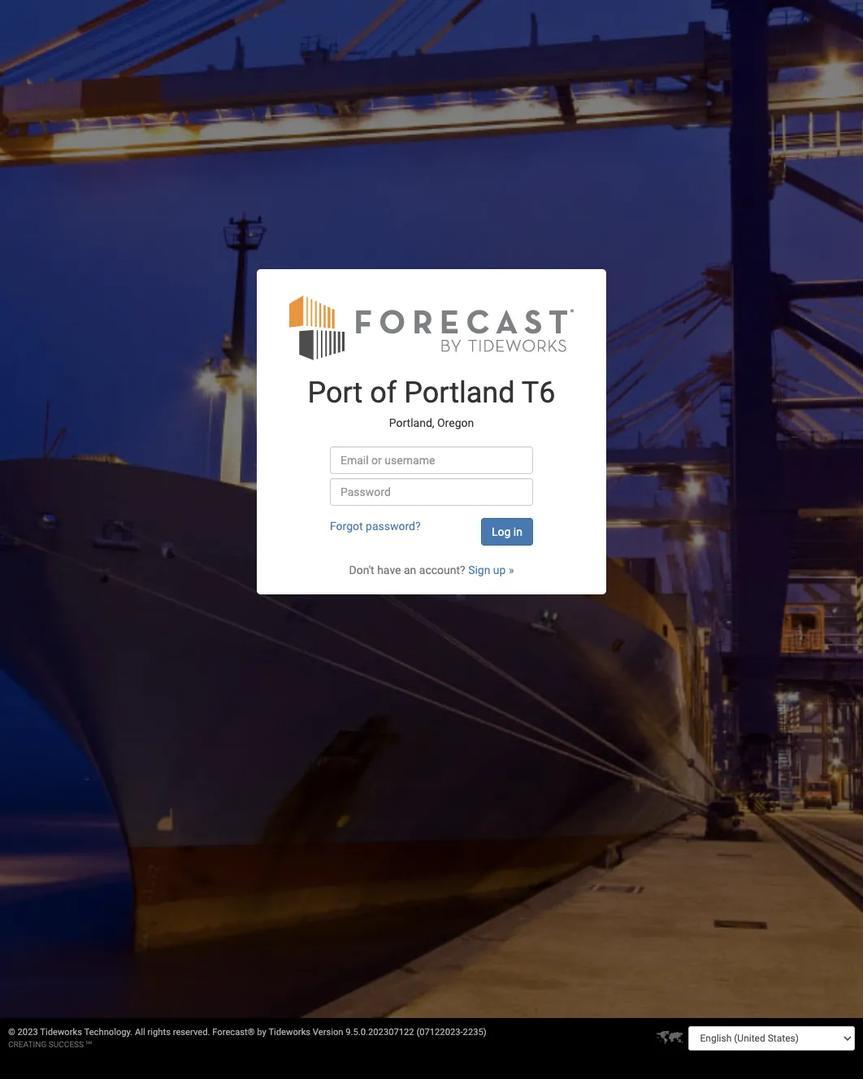Task type: vqa. For each thing, say whether or not it's contained in the screenshot.
All
yes



Task type: describe. For each thing, give the bounding box(es) containing it.
portland
[[404, 376, 515, 410]]

version
[[313, 1027, 344, 1038]]

up
[[493, 563, 506, 576]]

forgot password? link
[[330, 519, 421, 532]]

success
[[49, 1040, 84, 1049]]

sign
[[469, 563, 491, 576]]

2023
[[18, 1027, 38, 1038]]

Email or username text field
[[330, 446, 533, 474]]

9.5.0.202307122
[[346, 1027, 414, 1038]]

forecast® by tideworks image
[[289, 293, 574, 361]]

have
[[377, 563, 401, 576]]

an
[[404, 563, 417, 576]]

rights
[[148, 1027, 171, 1038]]

»
[[509, 563, 514, 576]]

reserved.
[[173, 1027, 210, 1038]]

t6
[[522, 376, 556, 410]]

2235)
[[463, 1027, 487, 1038]]

portland,
[[389, 417, 435, 430]]

log in button
[[481, 518, 533, 545]]

password?
[[366, 519, 421, 532]]

℠
[[86, 1040, 92, 1049]]

by
[[257, 1027, 267, 1038]]

© 2023 tideworks technology. all rights reserved. forecast® by tideworks version 9.5.0.202307122 (07122023-2235) creating success ℠
[[8, 1027, 487, 1049]]



Task type: locate. For each thing, give the bounding box(es) containing it.
don't have an account? sign up »
[[349, 563, 514, 576]]

1 tideworks from the left
[[40, 1027, 82, 1038]]

all
[[135, 1027, 145, 1038]]

port
[[308, 376, 363, 410]]

in
[[514, 525, 523, 538]]

log
[[492, 525, 511, 538]]

sign up » link
[[469, 563, 514, 576]]

0 horizontal spatial tideworks
[[40, 1027, 82, 1038]]

forgot
[[330, 519, 363, 532]]

(07122023-
[[417, 1027, 463, 1038]]

oregon
[[437, 417, 474, 430]]

1 horizontal spatial tideworks
[[269, 1027, 311, 1038]]

technology.
[[84, 1027, 133, 1038]]

Password password field
[[330, 478, 533, 506]]

account?
[[419, 563, 466, 576]]

©
[[8, 1027, 15, 1038]]

don't
[[349, 563, 375, 576]]

creating
[[8, 1040, 47, 1049]]

tideworks
[[40, 1027, 82, 1038], [269, 1027, 311, 1038]]

forgot password? log in
[[330, 519, 523, 538]]

of
[[370, 376, 397, 410]]

tideworks right by
[[269, 1027, 311, 1038]]

port of portland t6 portland, oregon
[[308, 376, 556, 430]]

forecast®
[[212, 1027, 255, 1038]]

2 tideworks from the left
[[269, 1027, 311, 1038]]

tideworks up the success
[[40, 1027, 82, 1038]]



